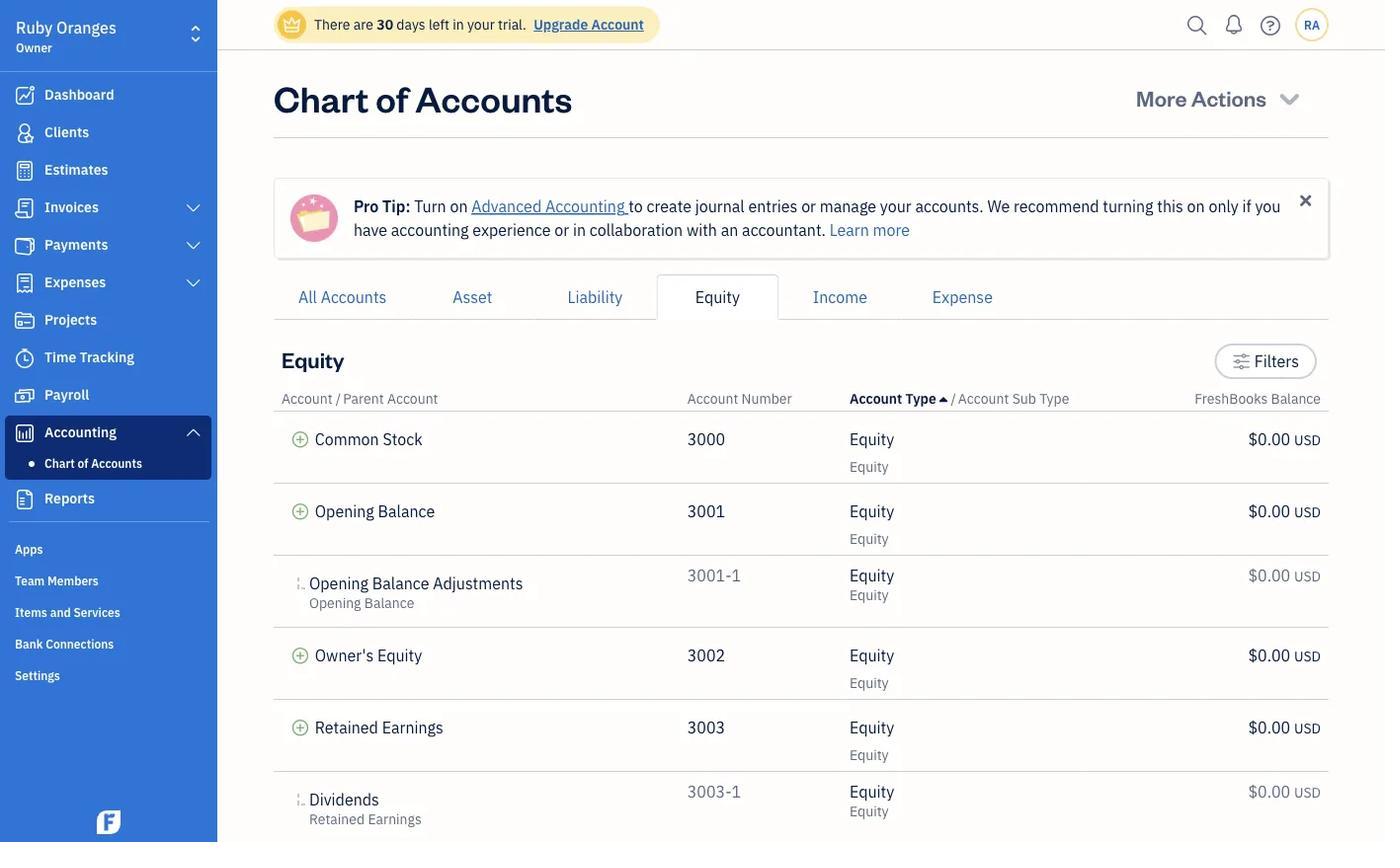 Task type: locate. For each thing, give the bounding box(es) containing it.
5 $0.00 usd from the top
[[1248, 718, 1321, 739]]

your up more
[[880, 196, 912, 217]]

your for trial.
[[467, 15, 495, 34]]

account
[[591, 15, 644, 34], [282, 390, 333, 408], [387, 390, 438, 408], [687, 390, 738, 408], [850, 390, 902, 408], [958, 390, 1009, 408]]

ruby
[[16, 17, 53, 38]]

earnings
[[382, 718, 443, 739], [368, 811, 422, 829]]

chart down there
[[274, 74, 369, 121]]

liability
[[568, 287, 623, 308]]

ra
[[1304, 17, 1320, 33]]

accounts down there are 30 days left in your trial. upgrade account
[[415, 74, 572, 121]]

3 $0.00 from the top
[[1248, 566, 1291, 586]]

1 vertical spatial chart of accounts
[[44, 455, 142, 471]]

1 on from the left
[[450, 196, 468, 217]]

1 horizontal spatial type
[[1040, 390, 1069, 408]]

more actions button
[[1119, 74, 1321, 122]]

2 chevron large down image from the top
[[184, 238, 203, 254]]

connections
[[46, 636, 114, 652]]

more
[[1136, 83, 1187, 112]]

your
[[467, 15, 495, 34], [880, 196, 912, 217]]

1 horizontal spatial accounts
[[321, 287, 387, 308]]

account up '3000'
[[687, 390, 738, 408]]

0 vertical spatial chevron large down image
[[184, 201, 203, 216]]

/
[[336, 390, 341, 408], [951, 390, 956, 408]]

equity equity for 3001-1
[[850, 566, 894, 605]]

0 vertical spatial 1
[[732, 566, 741, 586]]

chevron large down image
[[184, 276, 203, 291], [184, 425, 203, 441]]

recommend
[[1014, 196, 1099, 217]]

earnings down 'retained earnings' at the bottom left of the page
[[368, 811, 422, 829]]

accounting down payroll
[[44, 423, 117, 442]]

0 horizontal spatial type
[[906, 390, 936, 408]]

1 chevron large down image from the top
[[184, 276, 203, 291]]

freshbooks balance
[[1195, 390, 1321, 408]]

parent
[[343, 390, 384, 408]]

account for account / parent account
[[282, 390, 333, 408]]

1 vertical spatial retained
[[309, 811, 365, 829]]

1 usd from the top
[[1294, 431, 1321, 450]]

4 equity equity from the top
[[850, 646, 894, 693]]

owner's equity
[[315, 646, 422, 666]]

chevron large down image down invoices link
[[184, 238, 203, 254]]

type
[[906, 390, 936, 408], [1040, 390, 1069, 408]]

1 vertical spatial chevron large down image
[[184, 425, 203, 441]]

/ right caretup image
[[951, 390, 956, 408]]

3 $0.00 usd from the top
[[1248, 566, 1321, 586]]

chevron large down image up chart of accounts link at the left
[[184, 425, 203, 441]]

crown image
[[282, 14, 302, 35]]

2 usd from the top
[[1294, 503, 1321, 522]]

$0.00 for 3002
[[1248, 646, 1291, 666]]

accounting inside main element
[[44, 423, 117, 442]]

or down advanced accounting "link"
[[555, 220, 569, 241]]

accounts.
[[915, 196, 984, 217]]

3 usd from the top
[[1294, 568, 1321, 586]]

payment image
[[13, 236, 37, 256]]

apps
[[15, 541, 43, 557]]

3000
[[687, 429, 725, 450]]

4 usd from the top
[[1294, 648, 1321, 666]]

on
[[450, 196, 468, 217], [1187, 196, 1205, 217]]

go to help image
[[1255, 10, 1286, 40]]

payroll link
[[5, 378, 211, 414]]

1 for 3003-
[[732, 782, 741, 803]]

1 chevron large down image from the top
[[184, 201, 203, 216]]

invoice image
[[13, 199, 37, 218]]

notifications image
[[1218, 5, 1250, 44]]

account type button
[[850, 390, 948, 408]]

or
[[801, 196, 816, 217], [555, 220, 569, 241]]

usd
[[1294, 431, 1321, 450], [1294, 503, 1321, 522], [1294, 568, 1321, 586], [1294, 648, 1321, 666], [1294, 720, 1321, 738], [1294, 784, 1321, 802]]

$0.00 for 3000
[[1248, 429, 1291, 450]]

account right upgrade at the left of page
[[591, 15, 644, 34]]

1 $0.00 usd from the top
[[1248, 429, 1321, 450]]

or up accountant.
[[801, 196, 816, 217]]

3002
[[687, 646, 725, 666]]

items
[[15, 605, 47, 621]]

1 vertical spatial your
[[880, 196, 912, 217]]

chart inside main element
[[44, 455, 75, 471]]

0 vertical spatial chevron large down image
[[184, 276, 203, 291]]

1 $0.00 from the top
[[1248, 429, 1291, 450]]

all
[[298, 287, 317, 308]]

1 vertical spatial accounts
[[321, 287, 387, 308]]

all accounts
[[298, 287, 387, 308]]

balance for opening balance
[[378, 501, 435, 522]]

accounting
[[545, 196, 625, 217], [44, 423, 117, 442]]

learn more link
[[830, 220, 910, 241]]

search image
[[1182, 10, 1213, 40]]

oranges
[[56, 17, 116, 38]]

6 usd from the top
[[1294, 784, 1321, 802]]

1 horizontal spatial /
[[951, 390, 956, 408]]

0 horizontal spatial /
[[336, 390, 341, 408]]

1 horizontal spatial in
[[573, 220, 586, 241]]

dashboard image
[[13, 86, 37, 106]]

$0.00 usd for 3000
[[1248, 429, 1321, 450]]

of
[[376, 74, 408, 121], [78, 455, 88, 471]]

0 vertical spatial of
[[376, 74, 408, 121]]

usd for 3003
[[1294, 720, 1321, 738]]

invoices
[[44, 198, 99, 216]]

team
[[15, 573, 45, 589]]

chart of accounts down days
[[274, 74, 572, 121]]

accounts
[[415, 74, 572, 121], [321, 287, 387, 308], [91, 455, 142, 471]]

accounting
[[391, 220, 469, 241]]

opening
[[315, 501, 374, 522], [309, 574, 369, 594], [309, 594, 361, 613]]

0 horizontal spatial in
[[453, 15, 464, 34]]

time tracking link
[[5, 341, 211, 376]]

of down 30
[[376, 74, 408, 121]]

equity equity for 3000
[[850, 429, 894, 476]]

and
[[50, 605, 71, 621]]

all accounts button
[[274, 275, 411, 320]]

3003-
[[687, 782, 732, 803]]

account right caretup image
[[958, 390, 1009, 408]]

4 $0.00 from the top
[[1248, 646, 1291, 666]]

account for account number
[[687, 390, 738, 408]]

chevron large down image
[[184, 201, 203, 216], [184, 238, 203, 254]]

0 horizontal spatial of
[[78, 455, 88, 471]]

advanced
[[472, 196, 542, 217]]

on inside the to create journal entries or manage your accounts. we recommend turning this on only if  you have accounting experience or in collaboration with an accountant.
[[1187, 196, 1205, 217]]

1 vertical spatial chevron large down image
[[184, 238, 203, 254]]

there
[[314, 15, 350, 34]]

0 horizontal spatial or
[[555, 220, 569, 241]]

turn
[[414, 196, 446, 217]]

chart of accounts
[[274, 74, 572, 121], [44, 455, 142, 471]]

of up reports
[[78, 455, 88, 471]]

equity equity for 3003-1
[[850, 782, 894, 821]]

0 horizontal spatial chart
[[44, 455, 75, 471]]

equity equity for 3002
[[850, 646, 894, 693]]

estimates
[[44, 161, 108, 179]]

team members
[[15, 573, 99, 589]]

1 vertical spatial 1
[[732, 782, 741, 803]]

in right left at the left
[[453, 15, 464, 34]]

chevron large down image inside payments link
[[184, 238, 203, 254]]

create
[[647, 196, 692, 217]]

2 equity equity from the top
[[850, 501, 894, 548]]

on right this
[[1187, 196, 1205, 217]]

client image
[[13, 124, 37, 143]]

2 type from the left
[[1040, 390, 1069, 408]]

main element
[[0, 0, 267, 843]]

0 vertical spatial chart of accounts
[[274, 74, 572, 121]]

2 $0.00 from the top
[[1248, 501, 1291, 522]]

6 $0.00 usd from the top
[[1248, 782, 1321, 803]]

equity equity for 3001
[[850, 501, 894, 548]]

type left caretup image
[[906, 390, 936, 408]]

equity equity
[[850, 429, 894, 476], [850, 501, 894, 548], [850, 566, 894, 605], [850, 646, 894, 693], [850, 718, 894, 765], [850, 782, 894, 821]]

6 $0.00 from the top
[[1248, 782, 1291, 803]]

trial.
[[498, 15, 527, 34]]

1 horizontal spatial or
[[801, 196, 816, 217]]

2 / from the left
[[951, 390, 956, 408]]

balance down stock
[[378, 501, 435, 522]]

chevron large down image up projects link
[[184, 276, 203, 291]]

chart of accounts inside main element
[[44, 455, 142, 471]]

1 vertical spatial chart
[[44, 455, 75, 471]]

to create journal entries or manage your accounts. we recommend turning this on only if  you have accounting experience or in collaboration with an accountant.
[[354, 196, 1281, 241]]

0 vertical spatial or
[[801, 196, 816, 217]]

account for account type
[[850, 390, 902, 408]]

0 vertical spatial in
[[453, 15, 464, 34]]

account left caretup image
[[850, 390, 902, 408]]

type right sub
[[1040, 390, 1069, 408]]

projects link
[[5, 303, 211, 339]]

1 equity equity from the top
[[850, 429, 894, 476]]

1 vertical spatial earnings
[[368, 811, 422, 829]]

equity
[[695, 287, 740, 308], [282, 345, 345, 373], [850, 429, 894, 450], [850, 458, 889, 476], [850, 501, 894, 522], [850, 530, 889, 548], [850, 566, 894, 586], [850, 586, 889, 605], [377, 646, 422, 666], [850, 646, 894, 666], [850, 674, 889, 693], [850, 718, 894, 739], [850, 746, 889, 765], [850, 782, 894, 803], [850, 803, 889, 821]]

1
[[732, 566, 741, 586], [732, 782, 741, 803]]

1 / from the left
[[336, 390, 341, 408]]

3001
[[687, 501, 725, 522]]

bank
[[15, 636, 43, 652]]

2 on from the left
[[1187, 196, 1205, 217]]

balance down opening balance
[[372, 574, 429, 594]]

retained
[[315, 718, 378, 739], [309, 811, 365, 829]]

30
[[377, 15, 393, 34]]

$0.00 usd for 3001
[[1248, 501, 1321, 522]]

0 horizontal spatial accounting
[[44, 423, 117, 442]]

5 usd from the top
[[1294, 720, 1321, 738]]

chart up reports
[[44, 455, 75, 471]]

chevron large down image up payments link
[[184, 201, 203, 216]]

5 $0.00 from the top
[[1248, 718, 1291, 739]]

1 horizontal spatial accounting
[[545, 196, 625, 217]]

accounts down accounting link
[[91, 455, 142, 471]]

settings image
[[1233, 350, 1251, 373]]

$0.00 for 3003
[[1248, 718, 1291, 739]]

earnings down "owner's equity"
[[382, 718, 443, 739]]

if
[[1242, 196, 1252, 217]]

projects
[[44, 311, 97, 329]]

chart
[[274, 74, 369, 121], [44, 455, 75, 471]]

accounts right all
[[321, 287, 387, 308]]

learn
[[830, 220, 869, 241]]

in down advanced accounting "link"
[[573, 220, 586, 241]]

balance for freshbooks balance
[[1271, 390, 1321, 408]]

1 vertical spatial of
[[78, 455, 88, 471]]

0 horizontal spatial accounts
[[91, 455, 142, 471]]

1 vertical spatial in
[[573, 220, 586, 241]]

in
[[453, 15, 464, 34], [573, 220, 586, 241]]

chevron large down image inside invoices link
[[184, 201, 203, 216]]

1 horizontal spatial chart
[[274, 74, 369, 121]]

days
[[397, 15, 425, 34]]

balance down filters
[[1271, 390, 1321, 408]]

2 $0.00 usd from the top
[[1248, 501, 1321, 522]]

money image
[[13, 386, 37, 406]]

0 horizontal spatial chart of accounts
[[44, 455, 142, 471]]

account left parent
[[282, 390, 333, 408]]

only
[[1209, 196, 1239, 217]]

retained inside dividends retained earnings
[[309, 811, 365, 829]]

chevron large down image inside expenses link
[[184, 276, 203, 291]]

1 vertical spatial accounting
[[44, 423, 117, 442]]

3 equity equity from the top
[[850, 566, 894, 605]]

0 horizontal spatial on
[[450, 196, 468, 217]]

3003
[[687, 718, 725, 739]]

pro
[[354, 196, 379, 217]]

1 horizontal spatial your
[[880, 196, 912, 217]]

0 vertical spatial accounts
[[415, 74, 572, 121]]

chart of accounts down accounting link
[[44, 455, 142, 471]]

1 1 from the top
[[732, 566, 741, 586]]

6 equity equity from the top
[[850, 782, 894, 821]]

your left trial.
[[467, 15, 495, 34]]

equity equity for 3003
[[850, 718, 894, 765]]

accounting left the to in the top left of the page
[[545, 196, 625, 217]]

5 equity equity from the top
[[850, 718, 894, 765]]

expenses link
[[5, 266, 211, 301]]

4 $0.00 usd from the top
[[1248, 646, 1321, 666]]

/ left parent
[[336, 390, 341, 408]]

dashboard link
[[5, 78, 211, 114]]

$0.00
[[1248, 429, 1291, 450], [1248, 501, 1291, 522], [1248, 566, 1291, 586], [1248, 646, 1291, 666], [1248, 718, 1291, 739], [1248, 782, 1291, 803]]

0 horizontal spatial your
[[467, 15, 495, 34]]

your inside the to create journal entries or manage your accounts. we recommend turning this on only if  you have accounting experience or in collaboration with an accountant.
[[880, 196, 912, 217]]

2 vertical spatial accounts
[[91, 455, 142, 471]]

2 chevron large down image from the top
[[184, 425, 203, 441]]

1 horizontal spatial on
[[1187, 196, 1205, 217]]

0 vertical spatial your
[[467, 15, 495, 34]]

$0.00 usd for 3003-1
[[1248, 782, 1321, 803]]

1 horizontal spatial of
[[376, 74, 408, 121]]

clients
[[44, 123, 89, 141]]

2 1 from the top
[[732, 782, 741, 803]]

account sub type
[[958, 390, 1069, 408]]

0 vertical spatial retained
[[315, 718, 378, 739]]

on right turn
[[450, 196, 468, 217]]

balance
[[1271, 390, 1321, 408], [378, 501, 435, 522], [372, 574, 429, 594], [364, 594, 414, 613]]

this
[[1157, 196, 1184, 217]]



Task type: describe. For each thing, give the bounding box(es) containing it.
time tracking
[[44, 348, 134, 367]]

$0.00 usd for 3002
[[1248, 646, 1321, 666]]

retained earnings
[[315, 718, 443, 739]]

project image
[[13, 311, 37, 331]]

dividends retained earnings
[[309, 790, 422, 829]]

stock
[[383, 429, 423, 450]]

report image
[[13, 490, 37, 510]]

common stock
[[315, 429, 423, 450]]

upgrade account link
[[530, 15, 644, 34]]

account for account sub type
[[958, 390, 1009, 408]]

filters
[[1255, 351, 1299, 372]]

chevron large down image for payments
[[184, 238, 203, 254]]

3001-1
[[687, 566, 741, 586]]

account number
[[687, 390, 792, 408]]

accounts inside button
[[321, 287, 387, 308]]

payments link
[[5, 228, 211, 264]]

manage
[[820, 196, 876, 217]]

account up stock
[[387, 390, 438, 408]]

we
[[988, 196, 1010, 217]]

opening balance adjustments opening balance
[[309, 574, 523, 613]]

freshbooks image
[[93, 811, 124, 835]]

balance up "owner's equity"
[[364, 594, 414, 613]]

reports link
[[5, 482, 211, 518]]

chart of accounts link
[[9, 452, 207, 475]]

accountant.
[[742, 220, 826, 241]]

estimates link
[[5, 153, 211, 189]]

owner's
[[315, 646, 374, 666]]

freshbooks
[[1195, 390, 1268, 408]]

opening balance
[[315, 501, 435, 522]]

timer image
[[13, 349, 37, 369]]

payroll
[[44, 386, 89, 404]]

are
[[353, 15, 373, 34]]

pro tip: turn on advanced accounting
[[354, 196, 625, 217]]

number
[[742, 390, 792, 408]]

there are 30 days left in your trial. upgrade account
[[314, 15, 644, 34]]

0 vertical spatial accounting
[[545, 196, 625, 217]]

in inside the to create journal entries or manage your accounts. we recommend turning this on only if  you have accounting experience or in collaboration with an accountant.
[[573, 220, 586, 241]]

of inside main element
[[78, 455, 88, 471]]

1 vertical spatial or
[[555, 220, 569, 241]]

3001-
[[687, 566, 732, 586]]

left
[[429, 15, 449, 34]]

liability button
[[534, 275, 656, 320]]

ruby oranges owner
[[16, 17, 116, 55]]

chevron large down image for invoices
[[184, 201, 203, 216]]

accounts inside main element
[[91, 455, 142, 471]]

close image
[[1297, 192, 1315, 210]]

asset button
[[411, 275, 534, 320]]

usd for 3000
[[1294, 431, 1321, 450]]

earnings inside dividends retained earnings
[[368, 811, 422, 829]]

chevron large down image for accounting
[[184, 425, 203, 441]]

bank connections link
[[5, 628, 211, 658]]

0 vertical spatial earnings
[[382, 718, 443, 739]]

filters button
[[1215, 344, 1317, 379]]

0 vertical spatial chart
[[274, 74, 369, 121]]

you
[[1255, 196, 1281, 217]]

dividends
[[309, 790, 379, 811]]

adjustments
[[433, 574, 523, 594]]

1 horizontal spatial chart of accounts
[[274, 74, 572, 121]]

accounting link
[[5, 416, 211, 452]]

clients link
[[5, 116, 211, 151]]

sub
[[1012, 390, 1036, 408]]

account type
[[850, 390, 936, 408]]

learn more
[[830, 220, 910, 241]]

$0.00 for 3001
[[1248, 501, 1291, 522]]

team members link
[[5, 565, 211, 595]]

income button
[[779, 275, 901, 320]]

chevron large down image for expenses
[[184, 276, 203, 291]]

$0.00 usd for 3003
[[1248, 718, 1321, 739]]

estimate image
[[13, 161, 37, 181]]

opening for opening balance adjustments opening balance
[[309, 574, 369, 594]]

expenses
[[44, 273, 106, 291]]

items and services
[[15, 605, 120, 621]]

chevrondown image
[[1276, 84, 1303, 112]]

have
[[354, 220, 387, 241]]

expense button
[[901, 275, 1024, 320]]

upgrade
[[534, 15, 588, 34]]

$0.00 usd for 3001-1
[[1248, 566, 1321, 586]]

usd for 3001
[[1294, 503, 1321, 522]]

equity inside button
[[695, 287, 740, 308]]

more
[[873, 220, 910, 241]]

balance for opening balance adjustments opening balance
[[372, 574, 429, 594]]

journal
[[695, 196, 745, 217]]

advanced accounting link
[[472, 196, 629, 217]]

services
[[74, 605, 120, 621]]

bank connections
[[15, 636, 114, 652]]

2 horizontal spatial accounts
[[415, 74, 572, 121]]

$0.00 for 3003-1
[[1248, 782, 1291, 803]]

caretup image
[[940, 391, 948, 407]]

to
[[629, 196, 643, 217]]

time
[[44, 348, 76, 367]]

reports
[[44, 490, 95, 508]]

asset
[[453, 287, 492, 308]]

more actions
[[1136, 83, 1267, 112]]

tip:
[[382, 196, 411, 217]]

chart image
[[13, 424, 37, 444]]

3003-1
[[687, 782, 741, 803]]

1 type from the left
[[906, 390, 936, 408]]

1 for 3001-
[[732, 566, 741, 586]]

settings link
[[5, 660, 211, 690]]

$0.00 for 3001-1
[[1248, 566, 1291, 586]]

usd for 3002
[[1294, 648, 1321, 666]]

dashboard
[[44, 85, 114, 104]]

members
[[47, 573, 99, 589]]

apps link
[[5, 534, 211, 563]]

your for accounts.
[[880, 196, 912, 217]]

equity button
[[656, 275, 779, 320]]

opening for opening balance
[[315, 501, 374, 522]]

income
[[813, 287, 867, 308]]

entries
[[748, 196, 798, 217]]

usd for 3001-1
[[1294, 568, 1321, 586]]

collaboration
[[590, 220, 683, 241]]

expense image
[[13, 274, 37, 293]]

usd for 3003-1
[[1294, 784, 1321, 802]]



Task type: vqa. For each thing, say whether or not it's contained in the screenshot.
'1' corresponding to 3001-
yes



